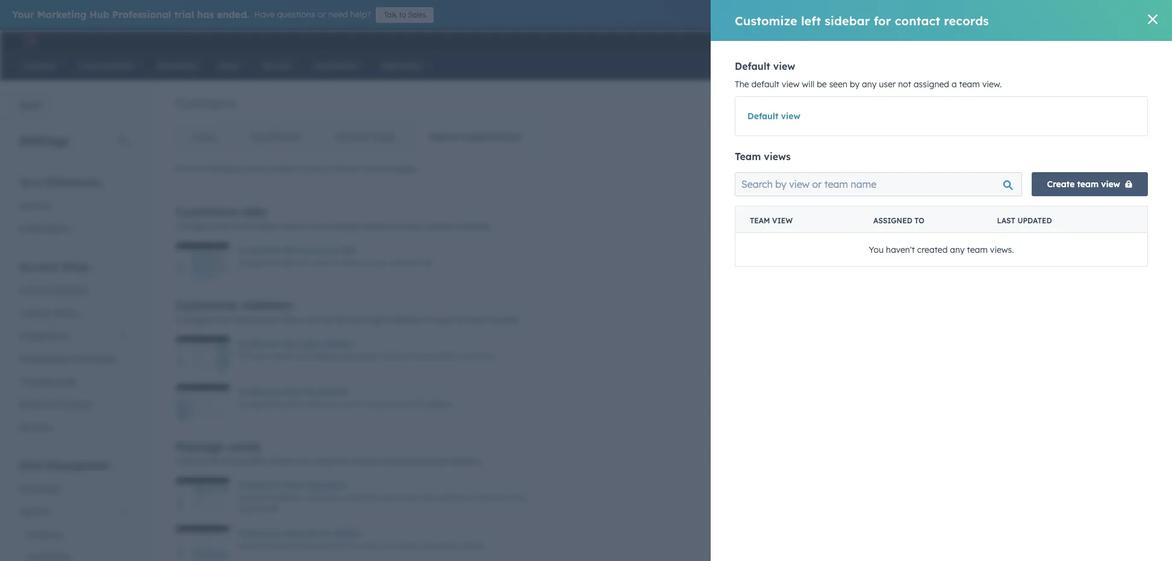 Task type: vqa. For each thing, say whether or not it's contained in the screenshot.
prompt to the top
no



Task type: locate. For each thing, give the bounding box(es) containing it.
customize the left sidebar configure the information you want to show on the left sidebar.
[[237, 387, 452, 409]]

about
[[400, 493, 420, 502]]

contacts
[[175, 94, 237, 112], [27, 530, 62, 540]]

default up default
[[735, 60, 770, 72]]

contacts down the view.
[[985, 131, 1022, 142]]

right down customize the right sidebar button
[[251, 352, 267, 361]]

sidebars up charts,
[[389, 314, 423, 325]]

records up upgrade
[[944, 13, 989, 28]]

0 horizontal spatial want
[[313, 258, 330, 267]]

to inside customize the left sidebar configure the information you want to show on the left sidebar.
[[361, 400, 368, 409]]

any right by
[[862, 79, 877, 90]]

record inside customize data highlights the data highlights card shows important stats about your contacts at the top of the record page.
[[237, 504, 259, 513]]

information inside customize tabs configure the information shown in the middle column of your contacts records.
[[232, 221, 278, 232]]

back link
[[0, 94, 49, 118]]

2 horizontal spatial data
[[1051, 131, 1070, 142]]

and left associations.
[[414, 456, 429, 467]]

association down card
[[284, 528, 332, 539]]

1 vertical spatial default
[[748, 111, 779, 122]]

customize inside the customize left sidebar for contact records dialog
[[735, 13, 797, 28]]

1 horizontal spatial records
[[944, 13, 989, 28]]

information down customize association tables button
[[278, 542, 317, 551]]

contact up important
[[349, 456, 379, 467]]

account for account setup
[[19, 261, 58, 273]]

navigation
[[175, 122, 538, 152]]

0 vertical spatial records.
[[461, 221, 492, 232]]

charts,
[[384, 352, 407, 361]]

customize inside customize association tables choose the information shown for contacts in contact association tables.
[[237, 528, 281, 539]]

overview left tab
[[300, 245, 338, 256]]

0 vertical spatial to
[[399, 10, 406, 19]]

you down customize the left sidebar button
[[327, 400, 340, 409]]

0 horizontal spatial records
[[382, 456, 411, 467]]

talk to sales button
[[376, 7, 434, 23]]

records. inside customize tabs configure the information shown in the middle column of your contacts records.
[[461, 221, 492, 232]]

contact inside dialog
[[895, 13, 940, 28]]

contact down about
[[394, 542, 420, 551]]

upgrade image
[[924, 36, 935, 46]]

1 vertical spatial team
[[750, 216, 770, 225]]

in left model
[[1024, 131, 1032, 142]]

team left views.
[[967, 244, 988, 255]]

customize for customize the overview tab choose the cards you want to show on your overview tab.
[[237, 245, 281, 256]]

you haven't created any team views.
[[869, 244, 1014, 255]]

default
[[751, 79, 780, 90]]

0 vertical spatial show
[[341, 258, 358, 267]]

1 horizontal spatial you
[[327, 400, 340, 409]]

0 horizontal spatial right
[[251, 352, 267, 361]]

setup up account defaults link
[[61, 261, 89, 273]]

0 vertical spatial overview
[[1102, 131, 1140, 142]]

account setup
[[19, 261, 89, 273]]

customize left sidebar for contact records dialog
[[711, 0, 1172, 561]]

information inside customize association tables choose the information shown for contacts in contact association tables.
[[278, 542, 317, 551]]

to down associations,
[[361, 400, 368, 409]]

records up stats
[[382, 456, 411, 467]]

1 horizontal spatial in
[[386, 542, 392, 551]]

of right 'column'
[[393, 221, 401, 232]]

of
[[299, 163, 307, 174], [393, 221, 401, 232], [426, 314, 434, 325], [507, 493, 514, 502]]

0 vertical spatial for
[[874, 13, 891, 28]]

customize the left sidebar button
[[237, 385, 348, 399]]

teams
[[52, 308, 78, 319]]

associations,
[[338, 352, 382, 361]]

seen
[[829, 79, 848, 90]]

0 vertical spatial &
[[44, 308, 50, 319]]

last updated
[[997, 216, 1052, 225]]

customize inside customize tabs configure the information shown in the middle column of your contacts records.
[[175, 204, 238, 219]]

account
[[19, 261, 58, 273], [19, 285, 52, 296]]

contacts inside 'link'
[[27, 530, 62, 540]]

shown for sidebars
[[281, 314, 306, 325]]

0 vertical spatial want
[[313, 258, 330, 267]]

to inside customize the overview tab choose the cards you want to show on your overview tab.
[[332, 258, 339, 267]]

choose down customize the overview tab button
[[237, 258, 263, 267]]

1 vertical spatial right
[[300, 339, 320, 349]]

contacts down objects
[[27, 530, 62, 540]]

greg robinson image
[[1104, 34, 1115, 45]]

right
[[368, 314, 387, 325], [300, 339, 320, 349], [251, 352, 267, 361]]

cards right manage on the bottom left
[[228, 439, 261, 454]]

defaults
[[54, 285, 87, 296]]

tab
[[341, 245, 355, 256]]

team right create
[[1077, 179, 1099, 190]]

your up files,
[[436, 314, 454, 325]]

1 horizontal spatial data
[[284, 480, 303, 491]]

1 horizontal spatial to
[[361, 400, 368, 409]]

show
[[341, 258, 358, 267], [370, 400, 387, 409]]

0 vertical spatial records
[[944, 13, 989, 28]]

and
[[249, 163, 264, 174], [351, 314, 366, 325], [460, 352, 473, 361], [414, 456, 429, 467]]

contact up upgrade icon
[[895, 13, 940, 28]]

create team view
[[1047, 179, 1120, 190]]

to inside button
[[399, 10, 406, 19]]

your right about
[[422, 493, 438, 502]]

1 vertical spatial you
[[327, 400, 340, 409]]

1 vertical spatial records.
[[489, 314, 520, 325]]

0 horizontal spatial highlights
[[270, 493, 303, 502]]

show down charts,
[[370, 400, 387, 409]]

2 horizontal spatial right
[[368, 314, 387, 325]]

0 horizontal spatial any
[[862, 79, 877, 90]]

settings
[[19, 133, 68, 148]]

your for your preferences
[[19, 177, 41, 189]]

0 vertical spatial record
[[363, 163, 389, 174]]

you inside customize the overview tab choose the cards you want to show on your overview tab.
[[298, 258, 311, 267]]

1 vertical spatial in
[[308, 221, 315, 232]]

account for account defaults
[[19, 285, 52, 296]]

talk
[[384, 10, 397, 19]]

1 vertical spatial for
[[335, 456, 347, 467]]

want down associations,
[[342, 400, 359, 409]]

shows
[[322, 493, 343, 502]]

1 vertical spatial overview
[[300, 245, 338, 256]]

professional
[[112, 8, 171, 20]]

contacts link
[[12, 523, 135, 546]]

settings link
[[1057, 33, 1072, 46]]

data inside "link"
[[1051, 131, 1070, 142]]

2 horizontal spatial cards
[[311, 456, 333, 467]]

on left sidebar.
[[389, 400, 398, 409]]

customize data highlights the data highlights card shows important stats about your contacts at the top of the record page.
[[237, 480, 527, 513]]

marketplaces image
[[1013, 36, 1024, 46]]

1 vertical spatial data
[[284, 480, 303, 491]]

to down middle
[[332, 258, 339, 267]]

you down customize the overview tab button
[[298, 258, 311, 267]]

0 horizontal spatial you
[[298, 258, 311, 267]]

2 vertical spatial choose
[[237, 542, 263, 551]]

0 horizontal spatial cards
[[228, 439, 261, 454]]

stats
[[381, 493, 398, 502]]

you inside customize the left sidebar configure the information you want to show on the left sidebar.
[[327, 400, 340, 409]]

sidebar inside dialog
[[825, 13, 870, 28]]

customize tabs configure the information shown in the middle column of your contacts records.
[[175, 204, 492, 232]]

shown inside customize sidebars configure the information shown on the left and right sidebars of your contact records.
[[281, 314, 306, 325]]

close image
[[1148, 14, 1158, 24]]

0 horizontal spatial in
[[308, 221, 315, 232]]

1 vertical spatial highlights
[[270, 493, 303, 502]]

Search by view or team name search field
[[735, 172, 1023, 196]]

marketplace downloads
[[19, 354, 115, 364]]

0 horizontal spatial association
[[284, 528, 332, 539]]

highlights up shows
[[306, 480, 348, 491]]

users
[[19, 308, 42, 319]]

team
[[959, 79, 980, 90], [1077, 179, 1099, 190], [967, 244, 988, 255]]

top
[[493, 493, 505, 502]]

0 horizontal spatial to
[[332, 258, 339, 267]]

associations link
[[233, 122, 317, 151]]

record customization
[[429, 131, 521, 142]]

1 link opens in a new window image from the top
[[1142, 131, 1151, 145]]

0 horizontal spatial view
[[772, 216, 793, 225]]

record left page.
[[237, 504, 259, 513]]

1 vertical spatial to
[[332, 258, 339, 267]]

your
[[12, 8, 34, 20], [19, 177, 41, 189]]

0 vertical spatial you
[[298, 258, 311, 267]]

and inside customize sidebars configure the information shown on the left and right sidebars of your contact records.
[[351, 314, 366, 325]]

the left default
[[735, 79, 749, 90]]

data left model
[[1051, 131, 1070, 142]]

records inside dialog
[[944, 13, 989, 28]]

1 vertical spatial cards
[[228, 439, 261, 454]]

more.
[[475, 352, 494, 361]]

want for tab
[[313, 258, 330, 267]]

updated
[[1018, 216, 1052, 225]]

0 horizontal spatial setup
[[61, 261, 89, 273]]

show for sidebar
[[370, 400, 387, 409]]

on down 'column'
[[360, 258, 369, 267]]

information down the tabs
[[232, 221, 278, 232]]

tab.
[[421, 258, 434, 267]]

1 account from the top
[[19, 261, 58, 273]]

right up customize the right sidebar the right sidebar can display associations, charts, attached files, and more.
[[368, 314, 387, 325]]

shown inside manage cards choose the information shown on cards for contact records and associations.
[[271, 456, 296, 467]]

customize inside customize the left sidebar configure the information you want to show on the left sidebar.
[[237, 387, 281, 398]]

team views
[[735, 151, 791, 163]]

contacts inside "link"
[[985, 131, 1022, 142]]

default down default
[[748, 111, 779, 122]]

2 account from the top
[[19, 285, 52, 296]]

show down tab
[[341, 258, 358, 267]]

1 vertical spatial choose
[[175, 456, 205, 467]]

view inside create team view button
[[1101, 179, 1120, 190]]

your for your marketing hub professional trial has ended. have questions or need help?
[[12, 8, 34, 20]]

default view down default
[[748, 111, 801, 122]]

data down manage cards choose the information shown on cards for contact records and associations. on the left
[[284, 480, 303, 491]]

shown
[[281, 221, 306, 232], [281, 314, 306, 325], [271, 456, 296, 467], [319, 542, 341, 551]]

music
[[1117, 35, 1139, 45]]

0 vertical spatial right
[[368, 314, 387, 325]]

association left tables.
[[422, 542, 462, 551]]

0 vertical spatial configure
[[175, 221, 214, 232]]

records inside manage cards choose the information shown on cards for contact records and associations.
[[382, 456, 411, 467]]

can
[[297, 352, 309, 361]]

1 horizontal spatial cards
[[278, 258, 296, 267]]

2 vertical spatial for
[[343, 542, 353, 551]]

customize inside customize data highlights the data highlights card shows important stats about your contacts at the top of the record page.
[[237, 480, 281, 491]]

for inside customize association tables choose the information shown for contacts in contact association tables.
[[343, 542, 353, 551]]

0 vertical spatial view
[[963, 131, 983, 142]]

view
[[773, 60, 795, 72], [782, 79, 800, 90], [781, 111, 801, 122], [1101, 179, 1120, 190]]

1 vertical spatial account
[[19, 285, 52, 296]]

calling icon button
[[983, 32, 1004, 48]]

1 horizontal spatial setup
[[193, 131, 216, 142]]

your
[[309, 163, 327, 174], [404, 221, 421, 232], [371, 258, 386, 267], [436, 314, 454, 325], [422, 493, 438, 502]]

0 vertical spatial highlights
[[306, 480, 348, 491]]

configure for sidebars
[[175, 314, 214, 325]]

& right users
[[44, 308, 50, 319]]

manage cards choose the information shown on cards for contact records and associations.
[[175, 439, 483, 467]]

1 vertical spatial view
[[772, 216, 793, 225]]

your inside customize sidebars configure the information shown on the left and right sidebars of your contact records.
[[436, 314, 454, 325]]

1 horizontal spatial highlights
[[306, 480, 348, 491]]

0 vertical spatial team
[[735, 151, 761, 163]]

team inside create team view button
[[1077, 179, 1099, 190]]

of up the attached at the left bottom of the page
[[426, 314, 434, 325]]

shown up customize the right sidebar button
[[281, 314, 306, 325]]

information inside customize the left sidebar configure the information you want to show on the left sidebar.
[[286, 400, 325, 409]]

contacts up tab.
[[424, 221, 458, 232]]

security
[[19, 422, 52, 433]]

notifications link
[[12, 217, 135, 240]]

1 vertical spatial record
[[237, 504, 259, 513]]

customize for customize the right sidebar the right sidebar can display associations, charts, attached files, and more.
[[237, 339, 281, 349]]

want down customize the overview tab button
[[313, 258, 330, 267]]

the inside "link"
[[1035, 131, 1048, 142]]

show inside customize the left sidebar configure the information you want to show on the left sidebar.
[[370, 400, 387, 409]]

1 horizontal spatial &
[[51, 399, 57, 410]]

the down customize data highlights button
[[237, 493, 249, 502]]

your inside customize the overview tab choose the cards you want to show on your overview tab.
[[371, 258, 386, 267]]

record customization link
[[412, 122, 538, 151]]

contacts left 'at'
[[440, 493, 469, 502]]

0 vertical spatial setup
[[193, 131, 216, 142]]

integrations button
[[12, 325, 135, 348]]

settings image
[[1059, 35, 1069, 46]]

customize for customize sidebars configure the information shown on the left and right sidebars of your contact records.
[[175, 298, 238, 313]]

2 vertical spatial cards
[[311, 456, 333, 467]]

close image
[[1143, 10, 1153, 20]]

customize inside customize the right sidebar the right sidebar can display associations, charts, attached files, and more.
[[237, 339, 281, 349]]

account up users
[[19, 285, 52, 296]]

choose down page.
[[237, 542, 263, 551]]

be
[[817, 79, 827, 90]]

1 vertical spatial default view
[[748, 111, 801, 122]]

0 horizontal spatial record
[[237, 504, 259, 513]]

menu item
[[979, 30, 982, 49]]

0 vertical spatial your
[[12, 8, 34, 20]]

cards up card
[[311, 456, 333, 467]]

1 horizontal spatial contacts
[[175, 94, 237, 112]]

0 vertical spatial cards
[[278, 258, 296, 267]]

create
[[1047, 179, 1075, 190]]

shown down tables
[[319, 542, 341, 551]]

1 horizontal spatial record
[[363, 163, 389, 174]]

shown inside customize tabs configure the information shown in the middle column of your contacts records.
[[281, 221, 306, 232]]

right up can
[[300, 339, 320, 349]]

information inside customize sidebars configure the information shown on the left and right sidebars of your contact records.
[[232, 314, 278, 325]]

2 link opens in a new window image from the top
[[1142, 133, 1151, 142]]

any
[[862, 79, 877, 90], [950, 244, 965, 255]]

contact up more.
[[456, 314, 487, 325]]

and up customize the right sidebar the right sidebar can display associations, charts, attached files, and more.
[[351, 314, 366, 325]]

1 vertical spatial any
[[950, 244, 965, 255]]

1 vertical spatial your
[[19, 177, 41, 189]]

overview right model
[[1102, 131, 1140, 142]]

customize inside customize the overview tab choose the cards you want to show on your overview tab.
[[237, 245, 281, 256]]

information for tabs
[[232, 221, 278, 232]]

navigation containing setup
[[175, 122, 538, 152]]

in up customize the overview tab button
[[308, 221, 315, 232]]

contact inside customize sidebars configure the information shown on the left and right sidebars of your contact records.
[[456, 314, 487, 325]]

& for privacy
[[51, 399, 57, 410]]

in down stats
[[386, 542, 392, 551]]

2 vertical spatial in
[[386, 542, 392, 551]]

menu containing music
[[916, 30, 1158, 49]]

information down customize the left sidebar button
[[286, 400, 325, 409]]

any right created
[[950, 244, 965, 255]]

0 horizontal spatial show
[[341, 258, 358, 267]]

link opens in a new window image
[[1142, 131, 1151, 145], [1142, 133, 1151, 142]]

customize inside customize sidebars configure the information shown on the left and right sidebars of your contact records.
[[175, 298, 238, 313]]

account up "account defaults"
[[19, 261, 58, 273]]

1 vertical spatial configure
[[175, 314, 214, 325]]

0 horizontal spatial &
[[44, 308, 50, 319]]

of inside customize sidebars configure the information shown on the left and right sidebars of your contact records.
[[426, 314, 434, 325]]

customize for customize data highlights the data highlights card shows important stats about your contacts at the top of the record page.
[[237, 480, 281, 491]]

default
[[735, 60, 770, 72], [748, 111, 779, 122]]

contacts inside customize data highlights the data highlights card shows important stats about your contacts at the top of the record page.
[[440, 493, 469, 502]]

your down 'column'
[[371, 258, 386, 267]]

0 vertical spatial default view
[[735, 60, 795, 72]]

want for sidebar
[[342, 400, 359, 409]]

team right a on the top right of the page
[[959, 79, 980, 90]]

in inside customize tabs configure the information shown in the middle column of your contacts records.
[[308, 221, 315, 232]]

you
[[298, 258, 311, 267], [327, 400, 340, 409]]

choose inside manage cards choose the information shown on cards for contact records and associations.
[[175, 456, 205, 467]]

account setup element
[[12, 260, 135, 439]]

contacts down tables
[[355, 542, 384, 551]]

customize for customize the left sidebar configure the information you want to show on the left sidebar.
[[237, 387, 281, 398]]

the down customize the right sidebar button
[[237, 352, 249, 361]]

and right files,
[[460, 352, 473, 361]]

stage
[[372, 131, 395, 142]]

0 vertical spatial in
[[1024, 131, 1032, 142]]

customize sidebars configure the information shown on the left and right sidebars of your contact records.
[[175, 298, 520, 325]]

notifications image
[[1079, 36, 1090, 46]]

& right privacy
[[51, 399, 57, 410]]

choose down manage on the bottom left
[[175, 456, 205, 467]]

setup inside navigation
[[193, 131, 216, 142]]

2 vertical spatial configure
[[237, 400, 271, 409]]

0 vertical spatial choose
[[237, 258, 263, 267]]

sidebars
[[242, 298, 293, 313], [389, 314, 423, 325]]

shown up customize the overview tab button
[[281, 221, 306, 232]]

and right the layout on the left
[[249, 163, 264, 174]]

0 horizontal spatial sidebars
[[242, 298, 293, 313]]

setup up control
[[193, 131, 216, 142]]

on up customize data highlights button
[[299, 456, 309, 467]]

hubspot link
[[14, 33, 45, 47]]

view right create
[[1101, 179, 1120, 190]]

data up page.
[[251, 493, 268, 502]]

show inside customize the overview tab choose the cards you want to show on your overview tab.
[[341, 258, 358, 267]]

of right top on the left
[[507, 493, 514, 502]]

2 horizontal spatial overview
[[1102, 131, 1140, 142]]

view left will
[[782, 79, 800, 90]]

highlights down customize data highlights button
[[270, 493, 303, 502]]

2 horizontal spatial to
[[399, 10, 406, 19]]

information up customize the right sidebar button
[[232, 314, 278, 325]]

user
[[879, 79, 896, 90]]

to
[[915, 216, 924, 225]]

default view up default
[[735, 60, 795, 72]]

on inside customize the left sidebar configure the information you want to show on the left sidebar.
[[389, 400, 398, 409]]

contact inside manage cards choose the information shown on cards for contact records and associations.
[[349, 456, 379, 467]]

your marketing hub professional trial has ended. have questions or need help?
[[12, 8, 371, 20]]

you for overview
[[298, 258, 311, 267]]

your inside customize data highlights the data highlights card shows important stats about your contacts at the top of the record page.
[[422, 493, 438, 502]]

1 vertical spatial contacts
[[27, 530, 62, 540]]

contacts
[[985, 131, 1022, 142], [424, 221, 458, 232], [440, 493, 469, 502], [355, 542, 384, 551]]

your up general
[[19, 177, 41, 189]]

0 vertical spatial contacts
[[175, 94, 237, 112]]

on up customize the right sidebar button
[[308, 314, 318, 325]]

want inside customize the overview tab choose the cards you want to show on your overview tab.
[[313, 258, 330, 267]]

1 horizontal spatial view
[[963, 131, 983, 142]]

lifecycle stage
[[335, 131, 395, 142]]

cards down customize the overview tab button
[[278, 258, 296, 267]]

sidebars up customize the right sidebar button
[[242, 298, 293, 313]]

last
[[997, 216, 1016, 225]]

information inside manage cards choose the information shown on cards for contact records and associations.
[[222, 456, 269, 467]]

association
[[284, 528, 332, 539], [422, 542, 462, 551]]

1 horizontal spatial overview
[[388, 258, 419, 267]]

records. inside customize sidebars configure the information shown on the left and right sidebars of your contact records.
[[489, 314, 520, 325]]

shown for tabs
[[281, 221, 306, 232]]

contacts up setup link
[[175, 94, 237, 112]]

your up hubspot icon at the top left
[[12, 8, 34, 20]]

2 vertical spatial data
[[251, 493, 268, 502]]

menu
[[916, 30, 1158, 49]]

on inside manage cards choose the information shown on cards for contact records and associations.
[[299, 456, 309, 467]]

1 vertical spatial association
[[422, 542, 462, 551]]

choose
[[237, 258, 263, 267], [175, 456, 205, 467], [237, 542, 263, 551]]

information down manage on the bottom left
[[222, 456, 269, 467]]

to right talk
[[399, 10, 406, 19]]

security link
[[12, 416, 135, 439]]

privacy
[[19, 399, 48, 410]]

shown for cards
[[271, 456, 296, 467]]

1 horizontal spatial sidebars
[[389, 314, 423, 325]]

of inside customize tabs configure the information shown in the middle column of your contacts records.
[[393, 221, 401, 232]]

your right 'column'
[[404, 221, 421, 232]]

want
[[313, 258, 330, 267], [342, 400, 359, 409]]

shown up customize data highlights button
[[271, 456, 296, 467]]

account defaults
[[19, 285, 87, 296]]

column
[[362, 221, 391, 232]]

1 vertical spatial show
[[370, 400, 387, 409]]

1 horizontal spatial want
[[342, 400, 359, 409]]

record left 'pages.'
[[363, 163, 389, 174]]

notifications
[[19, 223, 71, 234]]

0 vertical spatial the
[[735, 79, 749, 90]]

configure inside customize sidebars configure the information shown on the left and right sidebars of your contact records.
[[175, 314, 214, 325]]

configure inside customize tabs configure the information shown in the middle column of your contacts records.
[[175, 221, 214, 232]]

want inside customize the left sidebar configure the information you want to show on the left sidebar.
[[342, 400, 359, 409]]

overview left tab.
[[388, 258, 419, 267]]

to for customize the left sidebar
[[361, 400, 368, 409]]

properties
[[19, 484, 60, 495]]



Task type: describe. For each thing, give the bounding box(es) containing it.
your left contact
[[309, 163, 327, 174]]

right inside customize sidebars configure the information shown on the left and right sidebars of your contact records.
[[368, 314, 387, 325]]

help button
[[1034, 30, 1054, 49]]

account defaults link
[[12, 279, 135, 302]]

customize for customize tabs configure the information shown in the middle column of your contacts records.
[[175, 204, 238, 219]]

help image
[[1038, 36, 1049, 46]]

tabs
[[242, 204, 268, 219]]

configure inside customize the left sidebar configure the information you want to show on the left sidebar.
[[237, 400, 271, 409]]

2 vertical spatial team
[[967, 244, 988, 255]]

0 horizontal spatial overview
[[300, 245, 338, 256]]

customize for customize association tables choose the information shown for contacts in contact association tables.
[[237, 528, 281, 539]]

customize for customize left sidebar for contact records
[[735, 13, 797, 28]]

for inside dialog
[[874, 13, 891, 28]]

downloads
[[71, 354, 115, 364]]

assigned
[[873, 216, 912, 225]]

preferences
[[44, 177, 101, 189]]

marketplace
[[19, 354, 69, 364]]

2 vertical spatial right
[[251, 352, 267, 361]]

your inside customize tabs configure the information shown in the middle column of your contacts records.
[[404, 221, 421, 232]]

cards inside customize the overview tab choose the cards you want to show on your overview tab.
[[278, 258, 296, 267]]

haven't
[[886, 244, 915, 255]]

manage
[[175, 439, 224, 454]]

your preferences element
[[12, 176, 135, 240]]

record
[[429, 131, 459, 142]]

1 vertical spatial sidebars
[[389, 314, 423, 325]]

data management
[[19, 460, 109, 472]]

0 vertical spatial association
[[284, 528, 332, 539]]

important
[[345, 493, 379, 502]]

view.
[[982, 79, 1002, 90]]

talk to sales
[[384, 10, 426, 19]]

team view
[[750, 216, 793, 225]]

files,
[[442, 352, 458, 361]]

customization
[[461, 131, 521, 142]]

hub
[[89, 8, 109, 20]]

music button
[[1097, 30, 1157, 49]]

customize the overview tab button
[[237, 243, 355, 258]]

contacts inside customize tabs configure the information shown in the middle column of your contacts records.
[[424, 221, 458, 232]]

help?
[[350, 9, 371, 20]]

lifecycle
[[335, 131, 369, 142]]

0 vertical spatial team
[[959, 79, 980, 90]]

consent
[[59, 399, 92, 410]]

view up default
[[773, 60, 795, 72]]

setup link
[[176, 122, 233, 151]]

choose inside customize the overview tab choose the cards you want to show on your overview tab.
[[237, 258, 263, 267]]

tracking code
[[19, 377, 76, 387]]

ended.
[[217, 8, 249, 20]]

code
[[55, 377, 76, 387]]

1 horizontal spatial any
[[950, 244, 965, 255]]

attached
[[409, 352, 440, 361]]

you
[[869, 244, 884, 255]]

the inside customize association tables choose the information shown for contacts in contact association tables.
[[265, 542, 276, 551]]

view inside "link"
[[963, 131, 983, 142]]

information for sidebars
[[232, 314, 278, 325]]

default view button
[[748, 111, 801, 122]]

choose inside customize association tables choose the information shown for contacts in contact association tables.
[[237, 542, 263, 551]]

team for team view
[[750, 216, 770, 225]]

you for left
[[327, 400, 340, 409]]

contact inside customize association tables choose the information shown for contacts in contact association tables.
[[394, 542, 420, 551]]

associations.
[[431, 456, 483, 467]]

sales
[[408, 10, 426, 19]]

in inside customize association tables choose the information shown for contacts in contact association tables.
[[386, 542, 392, 551]]

to for customize the overview tab
[[332, 258, 339, 267]]

contacts inside customize association tables choose the information shown for contacts in contact association tables.
[[355, 542, 384, 551]]

assigned
[[914, 79, 949, 90]]

data
[[19, 460, 43, 472]]

calling icon image
[[988, 35, 999, 46]]

the inside customize data highlights the data highlights card shows important stats about your contacts at the top of the record page.
[[237, 493, 249, 502]]

marketing
[[37, 8, 87, 20]]

the inside customize the right sidebar the right sidebar can display associations, charts, attached files, and more.
[[284, 339, 297, 349]]

of inside customize data highlights the data highlights card shows important stats about your contacts at the top of the record page.
[[507, 493, 514, 502]]

control the layout and content of your contact record pages.
[[175, 163, 418, 174]]

in inside "link"
[[1024, 131, 1032, 142]]

a
[[952, 79, 957, 90]]

layout
[[222, 163, 246, 174]]

trial
[[174, 8, 194, 20]]

assigned to
[[873, 216, 924, 225]]

questions
[[277, 9, 315, 20]]

tables
[[334, 528, 360, 539]]

team for team views
[[735, 151, 761, 163]]

shown inside customize association tables choose the information shown for contacts in contact association tables.
[[319, 542, 341, 551]]

integrations
[[19, 331, 68, 342]]

2 vertical spatial overview
[[388, 258, 419, 267]]

customize association tables choose the information shown for contacts in contact association tables.
[[237, 528, 486, 551]]

0 vertical spatial default
[[735, 60, 770, 72]]

properties link
[[12, 478, 135, 501]]

the inside the customize left sidebar for contact records dialog
[[735, 79, 749, 90]]

sidebar.
[[426, 400, 452, 409]]

customize the right sidebar button
[[237, 337, 355, 351]]

information for cards
[[222, 456, 269, 467]]

notifications button
[[1074, 30, 1094, 49]]

and inside manage cards choose the information shown on cards for contact records and associations.
[[414, 456, 429, 467]]

data for model
[[1051, 131, 1070, 142]]

the inside manage cards choose the information shown on cards for contact records and associations.
[[207, 456, 220, 467]]

general
[[19, 201, 50, 211]]

overview inside "link"
[[1102, 131, 1140, 142]]

left inside dialog
[[801, 13, 821, 28]]

users & teams link
[[12, 302, 135, 325]]

the inside customize the right sidebar the right sidebar can display associations, charts, attached files, and more.
[[237, 352, 249, 361]]

data management element
[[12, 459, 135, 561]]

views.
[[990, 244, 1014, 255]]

1 vertical spatial setup
[[61, 261, 89, 273]]

at
[[471, 493, 478, 502]]

content
[[266, 163, 296, 174]]

management
[[46, 460, 109, 472]]

0 vertical spatial sidebars
[[242, 298, 293, 313]]

view contacts in the data model overview
[[963, 131, 1140, 142]]

customize association tables button
[[237, 527, 360, 541]]

customize the overview tab choose the cards you want to show on your overview tab.
[[237, 245, 434, 267]]

of right content on the left top of page
[[299, 163, 307, 174]]

on inside customize the overview tab choose the cards you want to show on your overview tab.
[[360, 258, 369, 267]]

& for users
[[44, 308, 50, 319]]

hubspot image
[[22, 33, 36, 47]]

for inside manage cards choose the information shown on cards for contact records and associations.
[[335, 456, 347, 467]]

marketplace downloads link
[[12, 348, 135, 370]]

marketplaces button
[[1006, 30, 1031, 49]]

data for highlights
[[251, 493, 268, 502]]

view inside the customize left sidebar for contact records dialog
[[772, 216, 793, 225]]

show for tab
[[341, 258, 358, 267]]

customize left sidebar for contact records
[[735, 13, 989, 28]]

tracking
[[19, 377, 53, 387]]

view up "views"
[[781, 111, 801, 122]]

and inside customize the right sidebar the right sidebar can display associations, charts, attached files, and more.
[[460, 352, 473, 361]]

on inside customize sidebars configure the information shown on the left and right sidebars of your contact records.
[[308, 314, 318, 325]]

create team view button
[[1032, 172, 1148, 196]]

by
[[850, 79, 860, 90]]

objects button
[[12, 501, 135, 523]]

1 horizontal spatial right
[[300, 339, 320, 349]]

configure for tabs
[[175, 221, 214, 232]]

associations
[[250, 131, 300, 142]]

views
[[764, 151, 791, 163]]

created
[[917, 244, 948, 255]]

sidebar inside customize the left sidebar configure the information you want to show on the left sidebar.
[[316, 387, 348, 398]]

privacy & consent link
[[12, 393, 135, 416]]

the default view will be seen by any user not assigned a team view.
[[735, 79, 1002, 90]]

middle
[[333, 221, 359, 232]]

1 horizontal spatial association
[[422, 542, 462, 551]]

left inside customize sidebars configure the information shown on the left and right sidebars of your contact records.
[[336, 314, 348, 325]]



